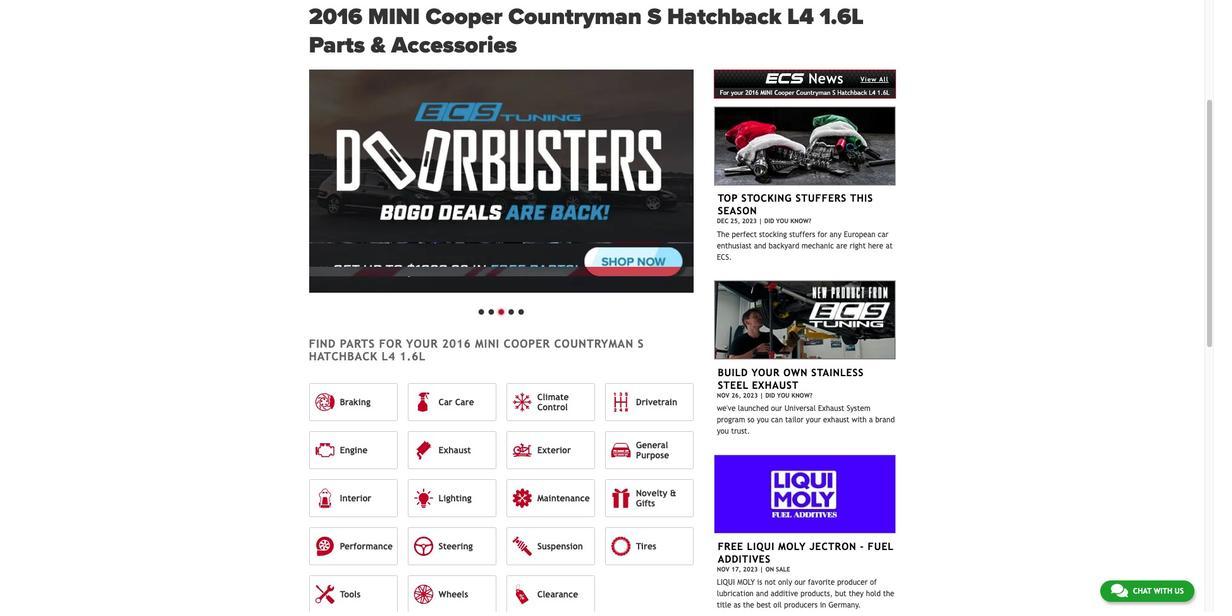 Task type: describe. For each thing, give the bounding box(es) containing it.
for inside top stocking stuffers this season dec 25, 2023 | did you know? the perfect stocking stuffers for any european car enthusiast and backyard mechanic are right here at ecs.
[[818, 230, 828, 239]]

0 horizontal spatial moly
[[737, 578, 755, 587]]

all
[[880, 76, 889, 83]]

ecs news
[[766, 68, 844, 87]]

& inside 2016 mini cooper countryman s hatchback l4 1.6l parts & accessories
[[371, 32, 386, 59]]

1 vertical spatial l4
[[869, 89, 876, 96]]

your
[[752, 367, 780, 379]]

jectron
[[810, 541, 857, 553]]

2 horizontal spatial mini
[[761, 89, 773, 96]]

stuffers
[[796, 192, 847, 204]]

suspension
[[537, 541, 583, 552]]

your inside build your own stainless steel exhaust nov 26, 2023 | did you know? we've launched our universal exhaust system program so you can tailor your exhaust with a brand you trust.
[[806, 416, 821, 424]]

parts inside find parts for your 2016 mini cooper countryman s hatchback l4 1.6l
[[340, 337, 375, 350]]

lubrication
[[717, 590, 754, 599]]

title
[[717, 601, 732, 610]]

free liqui moly jectron - fuel additives link
[[718, 541, 894, 565]]

steering
[[439, 541, 473, 552]]

are
[[837, 241, 848, 250]]

us
[[1175, 587, 1184, 596]]

2016 inside find parts for your 2016 mini cooper countryman s hatchback l4 1.6l
[[442, 337, 471, 350]]

a
[[869, 416, 873, 424]]

clearance link
[[506, 576, 595, 612]]

build your own stainless steel exhaust image
[[714, 280, 896, 360]]

2016 inside 2016 mini cooper countryman s hatchback l4 1.6l parts & accessories
[[309, 3, 362, 30]]

and inside top stocking stuffers this season dec 25, 2023 | did you know? the perfect stocking stuffers for any european car enthusiast and backyard mechanic are right here at ecs.
[[754, 241, 767, 250]]

producer
[[837, 578, 868, 587]]

maintenance
[[537, 493, 590, 504]]

clearance
[[537, 590, 578, 600]]

view
[[861, 76, 877, 83]]

lighting link
[[408, 480, 496, 517]]

0 horizontal spatial liqui
[[717, 578, 735, 587]]

additive
[[771, 590, 798, 599]]

producers
[[784, 601, 818, 610]]

chat with us
[[1133, 587, 1184, 596]]

chat
[[1133, 587, 1152, 596]]

you inside build your own stainless steel exhaust nov 26, 2023 | did you know? we've launched our universal exhaust system program so you can tailor your exhaust with a brand you trust.
[[777, 392, 790, 399]]

tools
[[340, 590, 361, 600]]

& inside novelty & gifts
[[670, 488, 677, 498]]

1 vertical spatial you
[[717, 427, 729, 436]]

2023 inside top stocking stuffers this season dec 25, 2023 | did you know? the perfect stocking stuffers for any european car enthusiast and backyard mechanic are right here at ecs.
[[742, 218, 757, 225]]

best
[[757, 601, 771, 610]]

wheels
[[439, 590, 468, 600]]

climate control link
[[506, 383, 595, 421]]

hatchback inside 2016 mini cooper countryman s hatchback l4 1.6l parts & accessories
[[667, 3, 782, 30]]

climate
[[537, 392, 569, 402]]

0 vertical spatial exhaust
[[752, 379, 799, 391]]

s inside 2016 mini cooper countryman s hatchback l4 1.6l parts & accessories
[[648, 3, 662, 30]]

exhaust link
[[408, 431, 496, 469]]

stuffers
[[789, 230, 815, 239]]

free liqui moly jectron - fuel additives image
[[714, 455, 896, 534]]

your inside find parts for your 2016 mini cooper countryman s hatchback l4 1.6l
[[406, 337, 438, 350]]

favorite
[[808, 578, 835, 587]]

stocking
[[759, 230, 787, 239]]

did inside build your own stainless steel exhaust nov 26, 2023 | did you know? we've launched our universal exhaust system program so you can tailor your exhaust with a brand you trust.
[[766, 392, 775, 399]]

exhaust inside exhaust link
[[439, 445, 471, 455]]

at
[[886, 241, 893, 250]]

suspension link
[[506, 528, 595, 566]]

interior link
[[309, 480, 398, 517]]

3 • from the left
[[496, 300, 506, 322]]

engine
[[340, 445, 368, 455]]

maintenance link
[[506, 480, 595, 517]]

| inside free liqui moly jectron - fuel additives nov 17, 2023 | on sale liqui moly is not only our favorite producer of lubrication and additive products, but they hold the title as the best oil producers in germany.
[[760, 566, 764, 573]]

car care link
[[408, 383, 496, 421]]

1 horizontal spatial you
[[757, 416, 769, 424]]

0 vertical spatial moly
[[778, 541, 806, 553]]

season
[[718, 205, 757, 217]]

1 vertical spatial s
[[833, 89, 836, 96]]

5 • from the left
[[516, 300, 526, 322]]

climate control
[[537, 392, 569, 412]]

mechanic
[[802, 241, 834, 250]]

top stocking stuffers this season image
[[714, 106, 896, 186]]

novelty & gifts
[[636, 488, 677, 509]]

-
[[860, 541, 864, 553]]

so
[[748, 416, 755, 424]]

lighting
[[439, 493, 472, 504]]

| inside build your own stainless steel exhaust nov 26, 2023 | did you know? we've launched our universal exhaust system program so you can tailor your exhaust with a brand you trust.
[[760, 392, 764, 399]]

did inside top stocking stuffers this season dec 25, 2023 | did you know? the perfect stocking stuffers for any european car enthusiast and backyard mechanic are right here at ecs.
[[764, 218, 774, 225]]

engine link
[[309, 431, 398, 469]]

system
[[847, 404, 871, 413]]

perfect
[[732, 230, 757, 239]]

0 vertical spatial the
[[883, 590, 895, 599]]

products,
[[801, 590, 833, 599]]

find parts for your 2016 mini cooper countryman s hatchback l4 1.6l
[[309, 337, 644, 363]]

1 vertical spatial countryman
[[797, 89, 831, 96]]

wheels link
[[408, 576, 496, 612]]

steel
[[718, 379, 749, 391]]

purpose
[[636, 450, 669, 461]]

braking link
[[309, 383, 398, 421]]

exterior
[[537, 445, 571, 455]]

program
[[717, 416, 745, 424]]

2 horizontal spatial cooper
[[775, 89, 795, 96]]

for
[[720, 89, 729, 96]]

25,
[[731, 218, 740, 225]]

hatchback inside find parts for your 2016 mini cooper countryman s hatchback l4 1.6l
[[309, 350, 378, 363]]

2 horizontal spatial hatchback
[[838, 89, 867, 96]]

find
[[309, 337, 336, 350]]

drivetrain
[[636, 397, 678, 407]]

is
[[757, 578, 762, 587]]

for your 2016 mini cooper countryman s hatchback l4 1.6l
[[720, 89, 890, 96]]

drivetrain link
[[605, 383, 694, 421]]

in
[[820, 601, 826, 610]]

0 horizontal spatial the
[[743, 601, 754, 610]]

control
[[537, 402, 568, 412]]

own
[[784, 367, 808, 379]]



Task type: locate. For each thing, give the bounding box(es) containing it.
1 horizontal spatial exhaust
[[752, 379, 799, 391]]

0 vertical spatial you
[[757, 416, 769, 424]]

hatchback
[[667, 3, 782, 30], [838, 89, 867, 96], [309, 350, 378, 363]]

1 horizontal spatial l4
[[787, 3, 814, 30]]

1 vertical spatial our
[[795, 578, 806, 587]]

2023 right '25,'
[[742, 218, 757, 225]]

2 vertical spatial 2016
[[442, 337, 471, 350]]

nov left 17,
[[717, 566, 730, 573]]

0 vertical spatial 2016
[[309, 3, 362, 30]]

exhaust down your
[[752, 379, 799, 391]]

2 vertical spatial your
[[806, 416, 821, 424]]

0 vertical spatial 2023
[[742, 218, 757, 225]]

countryman inside 2016 mini cooper countryman s hatchback l4 1.6l parts & accessories
[[508, 3, 642, 30]]

2 horizontal spatial exhaust
[[818, 404, 845, 413]]

nov left 26,
[[717, 392, 730, 399]]

novelty & gifts link
[[605, 480, 694, 517]]

novelty
[[636, 488, 668, 498]]

hold
[[866, 590, 881, 599]]

you right so
[[757, 416, 769, 424]]

can
[[771, 416, 783, 424]]

exhaust
[[752, 379, 799, 391], [818, 404, 845, 413], [439, 445, 471, 455]]

stainless
[[811, 367, 864, 379]]

|
[[759, 218, 763, 225], [760, 392, 764, 399], [760, 566, 764, 573]]

1 horizontal spatial liqui
[[747, 541, 775, 553]]

know? inside top stocking stuffers this season dec 25, 2023 | did you know? the perfect stocking stuffers for any european car enthusiast and backyard mechanic are right here at ecs.
[[791, 218, 812, 225]]

tires
[[636, 541, 657, 552]]

know? up the universal
[[792, 392, 813, 399]]

of
[[870, 578, 877, 587]]

0 horizontal spatial for
[[379, 337, 402, 350]]

0 horizontal spatial s
[[638, 337, 644, 350]]

top stocking stuffers this season dec 25, 2023 | did you know? the perfect stocking stuffers for any european car enthusiast and backyard mechanic are right here at ecs.
[[717, 192, 893, 262]]

with inside chat with us link
[[1154, 587, 1173, 596]]

0 vertical spatial s
[[648, 3, 662, 30]]

2 horizontal spatial 1.6l
[[878, 89, 890, 96]]

on
[[766, 566, 774, 573]]

our inside build your own stainless steel exhaust nov 26, 2023 | did you know? we've launched our universal exhaust system program so you can tailor your exhaust with a brand you trust.
[[771, 404, 782, 413]]

1 vertical spatial your
[[406, 337, 438, 350]]

cooper down • • • • •
[[504, 337, 550, 350]]

did up 'launched'
[[766, 392, 775, 399]]

moly left is
[[737, 578, 755, 587]]

0 vertical spatial liqui
[[747, 541, 775, 553]]

build your own stainless steel exhaust link
[[718, 367, 864, 391]]

1 vertical spatial 1.6l
[[878, 89, 890, 96]]

know? inside build your own stainless steel exhaust nov 26, 2023 | did you know? we've launched our universal exhaust system program so you can tailor your exhaust with a brand you trust.
[[792, 392, 813, 399]]

but
[[835, 590, 847, 599]]

0 horizontal spatial hatchback
[[309, 350, 378, 363]]

1 vertical spatial the
[[743, 601, 754, 610]]

ecs.
[[717, 253, 732, 262]]

0 horizontal spatial you
[[717, 427, 729, 436]]

1 horizontal spatial hatchback
[[667, 3, 782, 30]]

1 vertical spatial know?
[[792, 392, 813, 399]]

did up stocking
[[764, 218, 774, 225]]

nov
[[717, 392, 730, 399], [717, 566, 730, 573]]

care
[[455, 397, 474, 407]]

1 vertical spatial with
[[1154, 587, 1173, 596]]

1 horizontal spatial your
[[731, 89, 744, 96]]

build
[[718, 367, 748, 379]]

mini inside 2016 mini cooper countryman s hatchback l4 1.6l parts & accessories
[[368, 3, 420, 30]]

this
[[850, 192, 873, 204]]

0 vertical spatial |
[[759, 218, 763, 225]]

mini inside find parts for your 2016 mini cooper countryman s hatchback l4 1.6l
[[475, 337, 500, 350]]

top stocking stuffers this season link
[[718, 192, 873, 217]]

cooper down ecs
[[775, 89, 795, 96]]

exhaust up exhaust
[[818, 404, 845, 413]]

1 vertical spatial &
[[670, 488, 677, 498]]

build your own stainless steel exhaust nov 26, 2023 | did you know? we've launched our universal exhaust system program so you can tailor your exhaust with a brand you trust.
[[717, 367, 895, 436]]

oil
[[774, 601, 782, 610]]

0 vertical spatial 1.6l
[[820, 3, 864, 30]]

17,
[[732, 566, 741, 573]]

you down build your own stainless steel exhaust link
[[777, 392, 790, 399]]

0 horizontal spatial &
[[371, 32, 386, 59]]

1 vertical spatial liqui
[[717, 578, 735, 587]]

0 vertical spatial &
[[371, 32, 386, 59]]

2023 down additives
[[743, 566, 758, 573]]

additives
[[718, 553, 771, 565]]

1 horizontal spatial our
[[795, 578, 806, 587]]

•
[[476, 300, 486, 322], [486, 300, 496, 322], [496, 300, 506, 322], [506, 300, 516, 322], [516, 300, 526, 322]]

1 horizontal spatial 2016
[[442, 337, 471, 350]]

liqui up additives
[[747, 541, 775, 553]]

1 horizontal spatial cooper
[[504, 337, 550, 350]]

2023 inside build your own stainless steel exhaust nov 26, 2023 | did you know? we've launched our universal exhaust system program so you can tailor your exhaust with a brand you trust.
[[743, 392, 758, 399]]

0 horizontal spatial mini
[[368, 3, 420, 30]]

2 vertical spatial countryman
[[554, 337, 634, 350]]

1 horizontal spatial moly
[[778, 541, 806, 553]]

car
[[878, 230, 889, 239]]

0 vertical spatial your
[[731, 89, 744, 96]]

with down system
[[852, 416, 867, 424]]

l4 inside find parts for your 2016 mini cooper countryman s hatchback l4 1.6l
[[382, 350, 396, 363]]

0 vertical spatial cooper
[[426, 3, 503, 30]]

stocking
[[742, 192, 792, 204]]

the right as
[[743, 601, 754, 610]]

1 horizontal spatial with
[[1154, 587, 1173, 596]]

dec
[[717, 218, 729, 225]]

0 vertical spatial our
[[771, 404, 782, 413]]

0 vertical spatial with
[[852, 416, 867, 424]]

and inside free liqui moly jectron - fuel additives nov 17, 2023 | on sale liqui moly is not only our favorite producer of lubrication and additive products, but they hold the title as the best oil producers in germany.
[[756, 590, 769, 599]]

nov inside build your own stainless steel exhaust nov 26, 2023 | did you know? we've launched our universal exhaust system program so you can tailor your exhaust with a brand you trust.
[[717, 392, 730, 399]]

backyard
[[769, 241, 800, 250]]

parts inside 2016 mini cooper countryman s hatchback l4 1.6l parts & accessories
[[309, 32, 365, 59]]

| up 'launched'
[[760, 392, 764, 399]]

our up "can"
[[771, 404, 782, 413]]

exhaust
[[823, 416, 850, 424]]

the right hold at the bottom right
[[883, 590, 895, 599]]

your
[[731, 89, 744, 96], [406, 337, 438, 350], [806, 416, 821, 424]]

cooper inside 2016 mini cooper countryman s hatchback l4 1.6l parts & accessories
[[426, 3, 503, 30]]

2 vertical spatial hatchback
[[309, 350, 378, 363]]

moly up sale
[[778, 541, 806, 553]]

2 vertical spatial s
[[638, 337, 644, 350]]

1 horizontal spatial mini
[[475, 337, 500, 350]]

26,
[[732, 392, 741, 399]]

and
[[754, 241, 767, 250], [756, 590, 769, 599]]

0 vertical spatial know?
[[791, 218, 812, 225]]

our
[[771, 404, 782, 413], [795, 578, 806, 587]]

they
[[849, 590, 864, 599]]

germany.
[[829, 601, 861, 610]]

l4 up the braking link
[[382, 350, 396, 363]]

1 horizontal spatial s
[[648, 3, 662, 30]]

2 vertical spatial exhaust
[[439, 445, 471, 455]]

not
[[765, 578, 776, 587]]

1 vertical spatial 2016
[[745, 89, 759, 96]]

the
[[717, 230, 730, 239]]

the
[[883, 590, 895, 599], [743, 601, 754, 610]]

gifts
[[636, 498, 655, 509]]

moly
[[778, 541, 806, 553], [737, 578, 755, 587]]

1 vertical spatial mini
[[761, 89, 773, 96]]

0 horizontal spatial with
[[852, 416, 867, 424]]

exhaust up lighting
[[439, 445, 471, 455]]

with
[[852, 416, 867, 424], [1154, 587, 1173, 596]]

l4 up ecs news
[[787, 3, 814, 30]]

s inside find parts for your 2016 mini cooper countryman s hatchback l4 1.6l
[[638, 337, 644, 350]]

interior
[[340, 493, 371, 504]]

1 vertical spatial parts
[[340, 337, 375, 350]]

0 vertical spatial countryman
[[508, 3, 642, 30]]

news
[[809, 70, 844, 87]]

2023 up 'launched'
[[743, 392, 758, 399]]

0 vertical spatial and
[[754, 241, 767, 250]]

1 vertical spatial moly
[[737, 578, 755, 587]]

top
[[718, 192, 738, 204]]

1 horizontal spatial for
[[818, 230, 828, 239]]

1 vertical spatial cooper
[[775, 89, 795, 96]]

chat with us link
[[1100, 581, 1195, 602]]

you
[[776, 218, 789, 225], [777, 392, 790, 399]]

cooper up accessories
[[426, 3, 503, 30]]

general purpose link
[[605, 431, 694, 469]]

know? up stuffers
[[791, 218, 812, 225]]

comments image
[[1111, 583, 1128, 598]]

0 vertical spatial mini
[[368, 3, 420, 30]]

4 • from the left
[[506, 300, 516, 322]]

our inside free liqui moly jectron - fuel additives nov 17, 2023 | on sale liqui moly is not only our favorite producer of lubrication and additive products, but they hold the title as the best oil producers in germany.
[[795, 578, 806, 587]]

with inside build your own stainless steel exhaust nov 26, 2023 | did you know? we've launched our universal exhaust system program so you can tailor your exhaust with a brand you trust.
[[852, 416, 867, 424]]

1 vertical spatial did
[[766, 392, 775, 399]]

2023
[[742, 218, 757, 225], [743, 392, 758, 399], [743, 566, 758, 573]]

1 horizontal spatial the
[[883, 590, 895, 599]]

car care
[[439, 397, 474, 407]]

here
[[868, 241, 884, 250]]

countryman inside find parts for your 2016 mini cooper countryman s hatchback l4 1.6l
[[554, 337, 634, 350]]

and down stocking
[[754, 241, 767, 250]]

with left the us
[[1154, 587, 1173, 596]]

0 horizontal spatial 2016
[[309, 3, 362, 30]]

right
[[850, 241, 866, 250]]

0 horizontal spatial exhaust
[[439, 445, 471, 455]]

2 horizontal spatial your
[[806, 416, 821, 424]]

free liqui moly jectron - fuel additives nov 17, 2023 | on sale liqui moly is not only our favorite producer of lubrication and additive products, but they hold the title as the best oil producers in germany.
[[717, 541, 895, 610]]

tools link
[[309, 576, 398, 612]]

2 vertical spatial 2023
[[743, 566, 758, 573]]

1 vertical spatial nov
[[717, 566, 730, 573]]

generic - doorbusters at ecs start right now! image
[[309, 70, 694, 293]]

0 vertical spatial hatchback
[[667, 3, 782, 30]]

2 • from the left
[[486, 300, 496, 322]]

you down program
[[717, 427, 729, 436]]

general purpose
[[636, 440, 669, 461]]

1 vertical spatial |
[[760, 392, 764, 399]]

0 vertical spatial parts
[[309, 32, 365, 59]]

2 nov from the top
[[717, 566, 730, 573]]

2 horizontal spatial l4
[[869, 89, 876, 96]]

launched
[[738, 404, 769, 413]]

1.6l inside find parts for your 2016 mini cooper countryman s hatchback l4 1.6l
[[400, 350, 426, 363]]

2016 mini cooper countryman s hatchback l4 1.6l parts & accessories
[[309, 3, 864, 59]]

2 horizontal spatial s
[[833, 89, 836, 96]]

1 nov from the top
[[717, 392, 730, 399]]

1 horizontal spatial 1.6l
[[820, 3, 864, 30]]

2 vertical spatial |
[[760, 566, 764, 573]]

0 vertical spatial for
[[818, 230, 828, 239]]

2 horizontal spatial 2016
[[745, 89, 759, 96]]

for inside find parts for your 2016 mini cooper countryman s hatchback l4 1.6l
[[379, 337, 402, 350]]

2 vertical spatial 1.6l
[[400, 350, 426, 363]]

cooper inside find parts for your 2016 mini cooper countryman s hatchback l4 1.6l
[[504, 337, 550, 350]]

2 vertical spatial cooper
[[504, 337, 550, 350]]

1 vertical spatial hatchback
[[838, 89, 867, 96]]

liqui up lubrication
[[717, 578, 735, 587]]

l4 down view all
[[869, 89, 876, 96]]

1 vertical spatial 2023
[[743, 392, 758, 399]]

fuel
[[868, 541, 894, 553]]

0 vertical spatial l4
[[787, 3, 814, 30]]

| up stocking
[[759, 218, 763, 225]]

0 horizontal spatial cooper
[[426, 3, 503, 30]]

sale
[[776, 566, 790, 573]]

nov inside free liqui moly jectron - fuel additives nov 17, 2023 | on sale liqui moly is not only our favorite producer of lubrication and additive products, but they hold the title as the best oil producers in germany.
[[717, 566, 730, 573]]

tailor
[[785, 416, 804, 424]]

view all
[[861, 76, 889, 83]]

know?
[[791, 218, 812, 225], [792, 392, 813, 399]]

0 vertical spatial you
[[776, 218, 789, 225]]

| inside top stocking stuffers this season dec 25, 2023 | did you know? the perfect stocking stuffers for any european car enthusiast and backyard mechanic are right here at ecs.
[[759, 218, 763, 225]]

you inside top stocking stuffers this season dec 25, 2023 | did you know? the perfect stocking stuffers for any european car enthusiast and backyard mechanic are right here at ecs.
[[776, 218, 789, 225]]

tires link
[[605, 528, 694, 566]]

1.6l inside 2016 mini cooper countryman s hatchback l4 1.6l parts & accessories
[[820, 3, 864, 30]]

l4
[[787, 3, 814, 30], [869, 89, 876, 96], [382, 350, 396, 363]]

1 vertical spatial exhaust
[[818, 404, 845, 413]]

1 vertical spatial and
[[756, 590, 769, 599]]

2023 inside free liqui moly jectron - fuel additives nov 17, 2023 | on sale liqui moly is not only our favorite producer of lubrication and additive products, but they hold the title as the best oil producers in germany.
[[743, 566, 758, 573]]

and up best
[[756, 590, 769, 599]]

1 horizontal spatial &
[[670, 488, 677, 498]]

you up stocking
[[776, 218, 789, 225]]

• • • • •
[[476, 300, 526, 322]]

as
[[734, 601, 741, 610]]

| left on
[[760, 566, 764, 573]]

2 vertical spatial mini
[[475, 337, 500, 350]]

l4 inside 2016 mini cooper countryman s hatchback l4 1.6l parts & accessories
[[787, 3, 814, 30]]

1 • from the left
[[476, 300, 486, 322]]

you
[[757, 416, 769, 424], [717, 427, 729, 436]]

1 vertical spatial you
[[777, 392, 790, 399]]

enthusiast
[[717, 241, 752, 250]]

0 vertical spatial did
[[764, 218, 774, 225]]

any
[[830, 230, 842, 239]]

steering link
[[408, 528, 496, 566]]

0 vertical spatial nov
[[717, 392, 730, 399]]

0 horizontal spatial l4
[[382, 350, 396, 363]]

countryman
[[508, 3, 642, 30], [797, 89, 831, 96], [554, 337, 634, 350]]

1 vertical spatial for
[[379, 337, 402, 350]]

our right the only
[[795, 578, 806, 587]]



Task type: vqa. For each thing, say whether or not it's contained in the screenshot.
RS7
no



